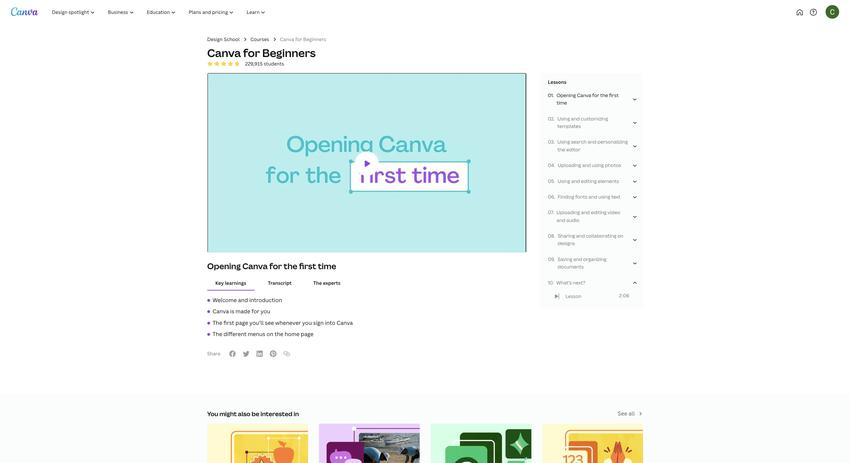 Task type: describe. For each thing, give the bounding box(es) containing it.
and right "fonts"
[[589, 194, 598, 200]]

the down the first page you'll see whenever you sign into canva
[[275, 331, 284, 338]]

design school
[[207, 36, 240, 42]]

1 vertical spatial using
[[599, 194, 611, 200]]

. for 03
[[554, 139, 555, 145]]

see all link
[[618, 410, 643, 418]]

and inside the 09 . saving and organizing documents
[[574, 256, 583, 262]]

01 . opening canva for the first time
[[548, 92, 619, 106]]

is
[[230, 308, 234, 315]]

learnings
[[225, 280, 246, 286]]

you'll
[[250, 319, 264, 327]]

10
[[548, 279, 553, 286]]

and up 05 . using and editing elements
[[583, 162, 591, 168]]

key
[[215, 280, 224, 286]]

06 . finding fonts and using text
[[548, 194, 621, 200]]

menus
[[248, 331, 265, 338]]

and up "fonts"
[[572, 178, 580, 184]]

designs
[[558, 240, 575, 247]]

2:06
[[620, 292, 630, 299]]

using for using and customizing templates
[[558, 115, 570, 122]]

finding
[[558, 194, 575, 200]]

sharing
[[558, 233, 575, 239]]

03 . using search and personalizing the editor
[[548, 139, 628, 153]]

courses link
[[251, 36, 269, 43]]

documents
[[558, 264, 584, 270]]

transcript
[[268, 280, 292, 286]]

the for the first page you'll see whenever you sign into canva
[[213, 319, 222, 327]]

into
[[325, 319, 336, 327]]

lessons
[[548, 79, 567, 85]]

time inside the 01 . opening canva for the first time
[[557, 100, 567, 106]]

saving
[[558, 256, 573, 262]]

first inside the 01 . opening canva for the first time
[[610, 92, 619, 98]]

lesson
[[566, 293, 582, 300]]

09 . saving and organizing documents
[[548, 256, 607, 270]]

top level navigation element
[[46, 5, 295, 19]]

transcript button
[[260, 277, 300, 290]]

canva right the courses
[[280, 36, 294, 42]]

getting started with canva for education image
[[207, 424, 308, 463]]

the inside "03 . using search and personalizing the editor"
[[558, 146, 566, 153]]

the experts
[[314, 280, 341, 286]]

canva design skills for students image
[[543, 424, 643, 463]]

also
[[238, 410, 251, 418]]

share
[[207, 350, 221, 357]]

editing for elements
[[581, 178, 597, 184]]

10 . what's next?
[[548, 279, 586, 286]]

made
[[236, 308, 250, 315]]

opening canva for the first time
[[207, 261, 336, 272]]

collaborating
[[586, 233, 617, 239]]

in
[[294, 410, 299, 418]]

home
[[285, 331, 300, 338]]

all
[[629, 410, 635, 417]]

0 vertical spatial using
[[592, 162, 604, 168]]

0 horizontal spatial time
[[318, 261, 336, 272]]

organizing
[[584, 256, 607, 262]]

. for 02
[[554, 115, 555, 122]]

1 vertical spatial canva for beginners
[[207, 46, 316, 60]]

canva down design school link
[[207, 46, 241, 60]]

sign
[[313, 319, 324, 327]]

1.1 opening canva for the first time v2 image
[[208, 74, 526, 254]]

the different menus on the home page
[[213, 331, 314, 338]]

see
[[618, 410, 628, 417]]

print advertising image
[[431, 424, 532, 463]]

the up "transcript"
[[284, 261, 298, 272]]

. for 04
[[554, 162, 555, 168]]

1 horizontal spatial page
[[301, 331, 314, 338]]

0 vertical spatial page
[[236, 319, 248, 327]]

uploading for uploading and editing video and audio
[[557, 209, 580, 216]]

canva up learnings
[[243, 261, 268, 272]]

and inside "03 . using search and personalizing the editor"
[[588, 139, 597, 145]]

the for the experts
[[314, 280, 322, 286]]

01
[[548, 92, 553, 98]]

the first page you'll see whenever you sign into canva
[[213, 319, 353, 327]]

design school link
[[207, 36, 240, 43]]

. for 08
[[554, 233, 555, 239]]

experts
[[323, 280, 341, 286]]

editing for video
[[591, 209, 607, 216]]

search
[[571, 139, 587, 145]]

different
[[224, 331, 247, 338]]

04
[[548, 162, 554, 168]]

elements
[[598, 178, 620, 184]]

canva pro for nonprofits image
[[319, 424, 420, 463]]

. for 09
[[554, 256, 555, 262]]

templates
[[558, 123, 581, 129]]

0 horizontal spatial on
[[267, 331, 274, 338]]

on inside 08 . sharing and collaborating on designs
[[618, 233, 624, 239]]

using for using and editing elements
[[558, 178, 571, 184]]

for inside the 01 . opening canva for the first time
[[593, 92, 600, 98]]

03
[[548, 139, 554, 145]]

personalizing
[[598, 139, 628, 145]]

canva right into
[[337, 319, 353, 327]]

see all
[[618, 410, 635, 417]]

. for 07
[[553, 209, 554, 216]]

video
[[608, 209, 621, 216]]

what's
[[557, 279, 572, 286]]

0 vertical spatial canva for beginners
[[280, 36, 326, 42]]

opening inside the 01 . opening canva for the first time
[[557, 92, 576, 98]]

courses
[[251, 36, 269, 42]]

customizing
[[581, 115, 608, 122]]

0 vertical spatial beginners
[[303, 36, 326, 42]]

1 vertical spatial first
[[299, 261, 316, 272]]

photos
[[605, 162, 622, 168]]



Task type: locate. For each thing, give the bounding box(es) containing it.
editing inside 07 . uploading and editing video and audio
[[591, 209, 607, 216]]

page
[[236, 319, 248, 327], [301, 331, 314, 338]]

canva for beginners
[[280, 36, 326, 42], [207, 46, 316, 60]]

time
[[557, 100, 567, 106], [318, 261, 336, 272]]

the left 'experts'
[[314, 280, 322, 286]]

and up templates
[[571, 115, 580, 122]]

and down the 06 . finding fonts and using text
[[581, 209, 590, 216]]

canva left is
[[213, 308, 229, 315]]

0 vertical spatial the
[[314, 280, 322, 286]]

the for the different menus on the home page
[[213, 331, 222, 338]]

02
[[548, 115, 554, 122]]

. for 10
[[553, 279, 554, 286]]

the down welcome
[[213, 319, 222, 327]]

the left different
[[213, 331, 222, 338]]

school
[[224, 36, 240, 42]]

key learnings
[[215, 280, 246, 286]]

using inside 02 . using and customizing templates
[[558, 115, 570, 122]]

0 horizontal spatial first
[[224, 319, 234, 327]]

canva inside the 01 . opening canva for the first time
[[577, 92, 592, 98]]

opening
[[557, 92, 576, 98], [207, 261, 241, 272]]

using inside "03 . using search and personalizing the editor"
[[558, 139, 570, 145]]

09
[[548, 256, 554, 262]]

0 vertical spatial using
[[558, 115, 570, 122]]

uploading down editor
[[558, 162, 581, 168]]

page right 'home'
[[301, 331, 314, 338]]

229,915 students
[[245, 60, 284, 67]]

1 vertical spatial editing
[[591, 209, 607, 216]]

the inside button
[[314, 280, 322, 286]]

0 vertical spatial on
[[618, 233, 624, 239]]

1 vertical spatial time
[[318, 261, 336, 272]]

and up documents
[[574, 256, 583, 262]]

0 horizontal spatial page
[[236, 319, 248, 327]]

1 vertical spatial page
[[301, 331, 314, 338]]

editor
[[567, 146, 581, 153]]

1 vertical spatial using
[[558, 139, 570, 145]]

the experts button
[[305, 277, 349, 290]]

uploading
[[558, 162, 581, 168], [557, 209, 580, 216]]

0 vertical spatial opening
[[557, 92, 576, 98]]

you
[[261, 308, 271, 315], [302, 319, 312, 327]]

you left sign
[[302, 319, 312, 327]]

. for 01
[[553, 92, 554, 98]]

0 vertical spatial you
[[261, 308, 271, 315]]

2 horizontal spatial first
[[610, 92, 619, 98]]

the up customizing
[[601, 92, 609, 98]]

2 vertical spatial the
[[213, 331, 222, 338]]

might
[[220, 410, 237, 418]]

. inside "03 . using search and personalizing the editor"
[[554, 139, 555, 145]]

0 vertical spatial editing
[[581, 178, 597, 184]]

uploading up audio
[[557, 209, 580, 216]]

first
[[610, 92, 619, 98], [299, 261, 316, 272], [224, 319, 234, 327]]

. for 05
[[554, 178, 555, 184]]

you might also be interested in
[[207, 410, 299, 418]]

1 horizontal spatial opening
[[557, 92, 576, 98]]

1 vertical spatial you
[[302, 319, 312, 327]]

. inside the 01 . opening canva for the first time
[[553, 92, 554, 98]]

editing
[[581, 178, 597, 184], [591, 209, 607, 216]]

07
[[548, 209, 553, 216]]

.
[[553, 92, 554, 98], [554, 115, 555, 122], [554, 139, 555, 145], [554, 162, 555, 168], [554, 178, 555, 184], [554, 194, 555, 200], [553, 209, 554, 216], [554, 233, 555, 239], [554, 256, 555, 262], [553, 279, 554, 286]]

editing left video
[[591, 209, 607, 216]]

0 horizontal spatial opening
[[207, 261, 241, 272]]

fonts
[[576, 194, 588, 200]]

the
[[314, 280, 322, 286], [213, 319, 222, 327], [213, 331, 222, 338]]

2 vertical spatial first
[[224, 319, 234, 327]]

opening up key
[[207, 261, 241, 272]]

for
[[296, 36, 302, 42], [243, 46, 260, 60], [593, 92, 600, 98], [270, 261, 282, 272], [252, 308, 260, 315]]

using
[[592, 162, 604, 168], [599, 194, 611, 200]]

you
[[207, 410, 218, 418]]

0 vertical spatial time
[[557, 100, 567, 106]]

introduction
[[249, 296, 282, 304]]

08
[[548, 233, 554, 239]]

canva is made for you
[[213, 308, 271, 315]]

time up the experts
[[318, 261, 336, 272]]

and inside 08 . sharing and collaborating on designs
[[577, 233, 585, 239]]

canva
[[280, 36, 294, 42], [207, 46, 241, 60], [577, 92, 592, 98], [243, 261, 268, 272], [213, 308, 229, 315], [337, 319, 353, 327]]

be
[[252, 410, 260, 418]]

08 . sharing and collaborating on designs
[[548, 233, 624, 247]]

and
[[571, 115, 580, 122], [588, 139, 597, 145], [583, 162, 591, 168], [572, 178, 580, 184], [589, 194, 598, 200], [581, 209, 590, 216], [557, 217, 566, 223], [577, 233, 585, 239], [574, 256, 583, 262], [238, 296, 248, 304]]

and up the "made"
[[238, 296, 248, 304]]

page down canva is made for you
[[236, 319, 248, 327]]

using for using search and personalizing the editor
[[558, 139, 570, 145]]

2 vertical spatial using
[[558, 178, 571, 184]]

05 . using and editing elements
[[548, 178, 620, 184]]

0 horizontal spatial you
[[261, 308, 271, 315]]

welcome and introduction
[[213, 296, 282, 304]]

using up editor
[[558, 139, 570, 145]]

1 vertical spatial uploading
[[557, 209, 580, 216]]

text
[[612, 194, 621, 200]]

1 horizontal spatial time
[[557, 100, 567, 106]]

using up templates
[[558, 115, 570, 122]]

you down the introduction
[[261, 308, 271, 315]]

and inside 02 . using and customizing templates
[[571, 115, 580, 122]]

1 horizontal spatial you
[[302, 319, 312, 327]]

audio
[[567, 217, 580, 223]]

. inside 02 . using and customizing templates
[[554, 115, 555, 122]]

uploading for uploading and using photos
[[558, 162, 581, 168]]

06
[[548, 194, 554, 200]]

. inside 08 . sharing and collaborating on designs
[[554, 233, 555, 239]]

on down see on the left bottom of page
[[267, 331, 274, 338]]

time down lessons
[[557, 100, 567, 106]]

1 horizontal spatial first
[[299, 261, 316, 272]]

and right sharing
[[577, 233, 585, 239]]

0 vertical spatial first
[[610, 92, 619, 98]]

the
[[601, 92, 609, 98], [558, 146, 566, 153], [284, 261, 298, 272], [275, 331, 284, 338]]

uploading inside 07 . uploading and editing video and audio
[[557, 209, 580, 216]]

04 . uploading and using photos
[[548, 162, 622, 168]]

canva up customizing
[[577, 92, 592, 98]]

the inside the 01 . opening canva for the first time
[[601, 92, 609, 98]]

0 vertical spatial uploading
[[558, 162, 581, 168]]

. inside the 09 . saving and organizing documents
[[554, 256, 555, 262]]

and right search
[[588, 139, 597, 145]]

05
[[548, 178, 554, 184]]

whenever
[[275, 319, 301, 327]]

key learnings button
[[207, 277, 255, 290]]

using left photos
[[592, 162, 604, 168]]

1 horizontal spatial on
[[618, 233, 624, 239]]

opening down lessons
[[557, 92, 576, 98]]

1 vertical spatial the
[[213, 319, 222, 327]]

. inside 07 . uploading and editing video and audio
[[553, 209, 554, 216]]

and left audio
[[557, 217, 566, 223]]

using right 05 on the right of page
[[558, 178, 571, 184]]

students
[[264, 60, 284, 67]]

1 vertical spatial opening
[[207, 261, 241, 272]]

beginners
[[303, 36, 326, 42], [262, 46, 316, 60]]

229,915
[[245, 60, 263, 67]]

1 vertical spatial beginners
[[262, 46, 316, 60]]

next?
[[573, 279, 586, 286]]

on right collaborating
[[618, 233, 624, 239]]

the left editor
[[558, 146, 566, 153]]

design
[[207, 36, 223, 42]]

see
[[265, 319, 274, 327]]

editing down 04 . uploading and using photos
[[581, 178, 597, 184]]

using left text at the top right of page
[[599, 194, 611, 200]]

using
[[558, 115, 570, 122], [558, 139, 570, 145], [558, 178, 571, 184]]

02 . using and customizing templates
[[548, 115, 608, 129]]

07 . uploading and editing video and audio
[[548, 209, 621, 223]]

welcome
[[213, 296, 237, 304]]

1 vertical spatial on
[[267, 331, 274, 338]]

. for 06
[[554, 194, 555, 200]]

interested
[[261, 410, 293, 418]]



Task type: vqa. For each thing, say whether or not it's contained in the screenshot.
MOBILE PROTOTYPE group
no



